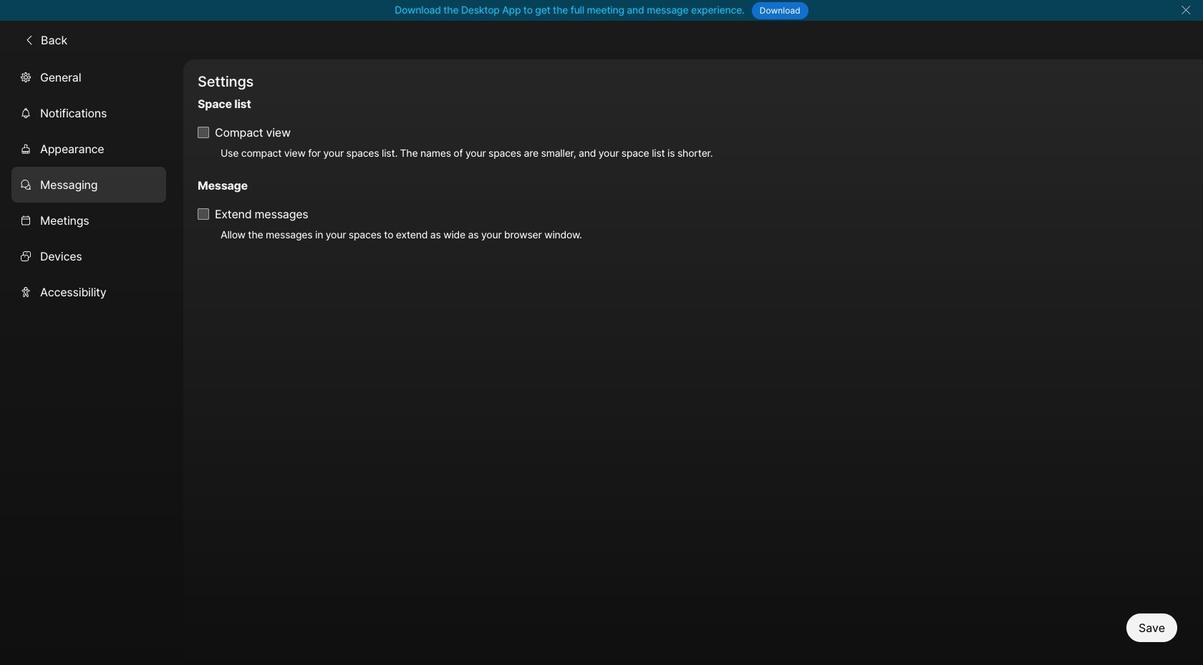 Task type: describe. For each thing, give the bounding box(es) containing it.
general tab
[[11, 59, 166, 95]]

meetings tab
[[11, 202, 166, 238]]

settings navigation
[[0, 59, 183, 665]]

appearance tab
[[11, 131, 166, 167]]

notifications tab
[[11, 95, 166, 131]]

devices tab
[[11, 238, 166, 274]]

cancel_16 image
[[1181, 4, 1192, 16]]



Task type: vqa. For each thing, say whether or not it's contained in the screenshot.
second list item
no



Task type: locate. For each thing, give the bounding box(es) containing it.
messaging tab
[[11, 167, 166, 202]]

accessibility tab
[[11, 274, 166, 310]]



